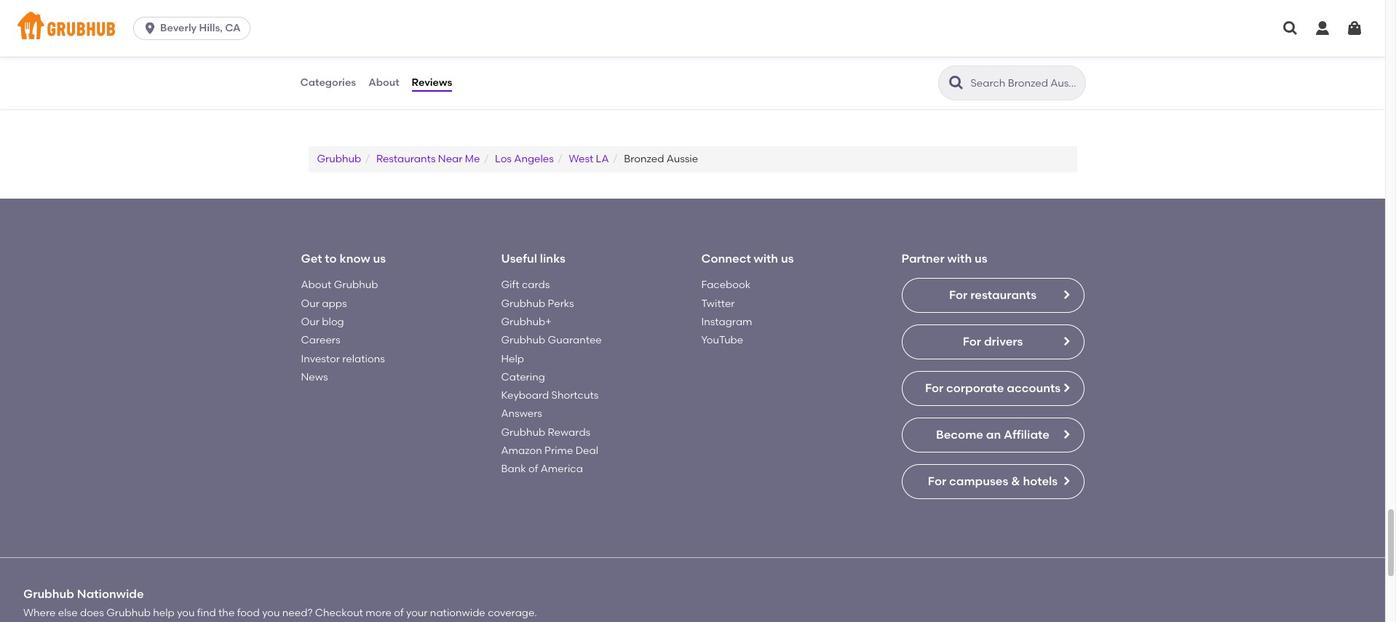 Task type: vqa. For each thing, say whether or not it's contained in the screenshot.
& to the middle
yes



Task type: locate. For each thing, give the bounding box(es) containing it.
bank of america link
[[501, 463, 583, 476]]

accounts
[[1007, 382, 1061, 395]]

1 horizontal spatial &
[[637, 55, 645, 67]]

amazon prime deal link
[[501, 445, 598, 457]]

you left ❤️ at the right of the page
[[908, 55, 926, 67]]

flavor
[[607, 55, 635, 67]]

los angeles
[[495, 153, 554, 165]]

for for for drivers
[[963, 335, 981, 349]]

0 vertical spatial our
[[301, 297, 320, 310]]

1 vertical spatial about
[[301, 279, 331, 291]]

help
[[153, 607, 175, 619]]

0 vertical spatial of
[[528, 463, 538, 476]]

deal
[[576, 445, 598, 457]]

you left need?
[[262, 607, 280, 619]]

answers link
[[501, 408, 542, 420]]

with right the partner
[[947, 252, 972, 266]]

links
[[540, 252, 565, 266]]

grubhub down know
[[334, 279, 378, 291]]

2 horizontal spatial with
[[947, 252, 972, 266]]

checkout
[[315, 607, 363, 619]]

for campuses & hotels
[[928, 475, 1058, 489]]

the
[[218, 607, 235, 619]]

1 right image from the top
[[1060, 289, 1072, 301]]

thank
[[875, 55, 906, 67]]

❤️
[[928, 55, 942, 67]]

0 horizontal spatial about
[[301, 279, 331, 291]]

1 horizontal spatial you
[[262, 607, 280, 619]]

right image inside 'for corporate accounts' link
[[1060, 382, 1072, 394]]

connect with us
[[701, 252, 794, 266]]

for corporate accounts link
[[901, 371, 1084, 406]]

like
[[726, 55, 742, 67]]

2 vertical spatial right image
[[1060, 476, 1072, 487]]

facebook twitter instagram youtube
[[701, 279, 752, 347]]

right image inside become an affiliate link
[[1060, 429, 1072, 441]]

for left drivers
[[963, 335, 981, 349]]

us for partner with us
[[975, 252, 987, 266]]

food right 'the'
[[237, 607, 260, 619]]

connect
[[701, 252, 751, 266]]

careers
[[301, 334, 340, 347]]

2 right image from the top
[[1060, 336, 1072, 347]]

1 vertical spatial of
[[394, 607, 404, 619]]

become
[[936, 428, 983, 442]]

i
[[332, 55, 334, 67]]

1 vertical spatial right image
[[1060, 429, 1072, 441]]

right image for for drivers
[[1060, 336, 1072, 347]]

right image
[[1060, 289, 1072, 301], [1060, 336, 1072, 347], [1060, 476, 1072, 487]]

our up our blog link
[[301, 297, 320, 310]]

twitter link
[[701, 297, 735, 310]]

1 vertical spatial our
[[301, 316, 320, 328]]

us right connect
[[781, 252, 794, 266]]

with left heart
[[474, 55, 495, 67]]

los angeles link
[[495, 153, 554, 165]]

right image
[[1060, 382, 1072, 394], [1060, 429, 1072, 441]]

0 horizontal spatial you
[[177, 607, 195, 619]]

for restaurants link
[[901, 278, 1084, 313]]

2 horizontal spatial us
[[975, 252, 987, 266]]

partner
[[901, 252, 945, 266]]

1 horizontal spatial of
[[528, 463, 538, 476]]

right image up accounts
[[1060, 336, 1072, 347]]

so
[[561, 55, 574, 67]]

grubhub down nationwide
[[106, 607, 151, 619]]

i can tell this food was made with heart & soul. so much flavor & flakey croissant like pastry dough so delicious! thank you ❤️
[[332, 55, 942, 67]]

help link
[[501, 353, 524, 365]]

near
[[438, 153, 463, 165]]

1 our from the top
[[301, 297, 320, 310]]

grubhub+
[[501, 316, 551, 328]]

for down partner with us
[[949, 288, 968, 302]]

grubhub left restaurants at left top
[[317, 153, 361, 165]]

food right this
[[395, 55, 418, 67]]

bank
[[501, 463, 526, 476]]

ca
[[225, 22, 241, 34]]

our up careers
[[301, 316, 320, 328]]

me
[[465, 153, 480, 165]]

0 horizontal spatial us
[[373, 252, 386, 266]]

affiliate
[[1004, 428, 1050, 442]]

about down this
[[368, 76, 399, 89]]

restaurants near me link
[[376, 153, 480, 165]]

for for for campuses & hotels
[[928, 475, 946, 489]]

your
[[406, 607, 428, 619]]

0 vertical spatial about
[[368, 76, 399, 89]]

right image inside for campuses & hotels link
[[1060, 476, 1072, 487]]

partner with us
[[901, 252, 987, 266]]

about
[[368, 76, 399, 89], [301, 279, 331, 291]]

2 horizontal spatial you
[[908, 55, 926, 67]]

2 us from the left
[[781, 252, 794, 266]]

catering
[[501, 371, 545, 383]]

made
[[442, 55, 472, 67]]

croissant
[[679, 55, 724, 67]]

about inside about grubhub our apps our blog careers investor relations news
[[301, 279, 331, 291]]

search icon image
[[947, 74, 965, 92]]

bronzed aussie
[[624, 153, 698, 165]]

& left hotels
[[1011, 475, 1020, 489]]

with right connect
[[754, 252, 778, 266]]

coverage.
[[488, 607, 537, 619]]

instagram
[[701, 316, 752, 328]]

gift
[[501, 279, 519, 291]]

west la link
[[569, 153, 609, 165]]

dough
[[778, 55, 810, 67]]

los
[[495, 153, 512, 165]]

right image right restaurants
[[1060, 289, 1072, 301]]

us for connect with us
[[781, 252, 794, 266]]

2 right image from the top
[[1060, 429, 1072, 441]]

flakey
[[647, 55, 676, 67]]

of left your
[[394, 607, 404, 619]]

of
[[528, 463, 538, 476], [394, 607, 404, 619]]

right image right hotels
[[1060, 476, 1072, 487]]

facebook link
[[701, 279, 751, 291]]

main navigation navigation
[[0, 0, 1385, 57]]

beverly hills, ca
[[160, 22, 241, 34]]

0 horizontal spatial with
[[474, 55, 495, 67]]

to
[[325, 252, 337, 266]]

youtube link
[[701, 334, 743, 347]]

prime
[[545, 445, 573, 457]]

for left corporate
[[925, 382, 944, 395]]

for restaurants
[[949, 288, 1037, 302]]

you left find
[[177, 607, 195, 619]]

grubhub+ link
[[501, 316, 551, 328]]

nationwide
[[77, 588, 144, 601]]

1 vertical spatial right image
[[1060, 336, 1072, 347]]

0 horizontal spatial &
[[526, 55, 534, 67]]

1 horizontal spatial us
[[781, 252, 794, 266]]

about up our apps link on the left top of page
[[301, 279, 331, 291]]

3 us from the left
[[975, 252, 987, 266]]

us right know
[[373, 252, 386, 266]]

right image inside for restaurants link
[[1060, 289, 1072, 301]]

blog
[[322, 316, 344, 328]]

3 right image from the top
[[1060, 476, 1072, 487]]

useful links
[[501, 252, 565, 266]]

much
[[576, 55, 604, 67]]

else
[[58, 607, 78, 619]]

0 vertical spatial right image
[[1060, 382, 1072, 394]]

la
[[596, 153, 609, 165]]

corporate
[[946, 382, 1004, 395]]

hotels
[[1023, 475, 1058, 489]]

0 vertical spatial food
[[395, 55, 418, 67]]

1 vertical spatial food
[[237, 607, 260, 619]]

& right flavor
[[637, 55, 645, 67]]

1 right image from the top
[[1060, 382, 1072, 394]]

for
[[949, 288, 968, 302], [963, 335, 981, 349], [925, 382, 944, 395], [928, 475, 946, 489]]

right image inside for drivers link
[[1060, 336, 1072, 347]]

0 horizontal spatial food
[[237, 607, 260, 619]]

us up for restaurants
[[975, 252, 987, 266]]

know
[[340, 252, 370, 266]]

can
[[337, 55, 356, 67]]

of right bank
[[528, 463, 538, 476]]

answers
[[501, 408, 542, 420]]

1 horizontal spatial about
[[368, 76, 399, 89]]

for left campuses
[[928, 475, 946, 489]]

you
[[908, 55, 926, 67], [177, 607, 195, 619], [262, 607, 280, 619]]

delicious!
[[826, 55, 873, 67]]

about inside button
[[368, 76, 399, 89]]

angeles
[[514, 153, 554, 165]]

so
[[813, 55, 824, 67]]

& left soul.
[[526, 55, 534, 67]]

1 horizontal spatial food
[[395, 55, 418, 67]]

svg image
[[1282, 20, 1299, 37], [1314, 20, 1331, 37], [1346, 20, 1363, 37], [143, 21, 157, 36]]

gift cards grubhub perks grubhub+ grubhub guarantee help catering keyboard shortcuts answers grubhub rewards amazon prime deal bank of america
[[501, 279, 602, 476]]

1 horizontal spatial with
[[754, 252, 778, 266]]

an
[[986, 428, 1001, 442]]

news
[[301, 371, 328, 383]]

0 vertical spatial right image
[[1060, 289, 1072, 301]]

0 horizontal spatial of
[[394, 607, 404, 619]]

catering link
[[501, 371, 545, 383]]



Task type: describe. For each thing, give the bounding box(es) containing it.
guarantee
[[548, 334, 602, 347]]

grubhub down grubhub+
[[501, 334, 545, 347]]

for campuses & hotels link
[[901, 465, 1084, 500]]

nationwide
[[430, 607, 485, 619]]

right image for accounts
[[1060, 382, 1072, 394]]

twitter
[[701, 297, 735, 310]]

for corporate accounts
[[925, 382, 1061, 395]]

with for partner
[[947, 252, 972, 266]]

of inside gift cards grubhub perks grubhub+ grubhub guarantee help catering keyboard shortcuts answers grubhub rewards amazon prime deal bank of america
[[528, 463, 538, 476]]

need?
[[282, 607, 313, 619]]

food inside the grubhub nationwide where else does grubhub help you find the food you need? checkout more of your nationwide coverage.
[[237, 607, 260, 619]]

for drivers
[[963, 335, 1023, 349]]

reviews
[[412, 76, 452, 89]]

svg image inside beverly hills, ca button
[[143, 21, 157, 36]]

west la
[[569, 153, 609, 165]]

where
[[23, 607, 56, 619]]

grubhub perks link
[[501, 297, 574, 310]]

help
[[501, 353, 524, 365]]

1 us from the left
[[373, 252, 386, 266]]

restaurants
[[970, 288, 1037, 302]]

about grubhub link
[[301, 279, 378, 291]]

2 our from the top
[[301, 316, 320, 328]]

for for for corporate accounts
[[925, 382, 944, 395]]

grubhub up where at bottom
[[23, 588, 74, 601]]

more
[[366, 607, 392, 619]]

amazon
[[501, 445, 542, 457]]

grubhub down 'gift cards' link
[[501, 297, 545, 310]]

for drivers link
[[901, 325, 1084, 360]]

for for for restaurants
[[949, 288, 968, 302]]

gift cards link
[[501, 279, 550, 291]]

grubhub nationwide where else does grubhub help you find the food you need? checkout more of your nationwide coverage.
[[23, 588, 537, 619]]

grubhub inside about grubhub our apps our blog careers investor relations news
[[334, 279, 378, 291]]

get
[[301, 252, 322, 266]]

right image for affiliate
[[1060, 429, 1072, 441]]

bronzed
[[624, 153, 664, 165]]

useful
[[501, 252, 537, 266]]

our apps link
[[301, 297, 347, 310]]

youtube
[[701, 334, 743, 347]]

relations
[[342, 353, 385, 365]]

instagram link
[[701, 316, 752, 328]]

keyboard
[[501, 390, 549, 402]]

restaurants
[[376, 153, 436, 165]]

about for about
[[368, 76, 399, 89]]

right image for for restaurants
[[1060, 289, 1072, 301]]

with for connect
[[754, 252, 778, 266]]

soul.
[[536, 55, 559, 67]]

of inside the grubhub nationwide where else does grubhub help you find the food you need? checkout more of your nationwide coverage.
[[394, 607, 404, 619]]

shortcuts
[[551, 390, 599, 402]]

become an affiliate link
[[901, 418, 1084, 453]]

Search Bronzed Aussie search field
[[969, 76, 1081, 90]]

america
[[541, 463, 583, 476]]

drivers
[[984, 335, 1023, 349]]

grubhub down answers 'link'
[[501, 426, 545, 439]]

about button
[[368, 57, 400, 109]]

get to know us
[[301, 252, 386, 266]]

beverly hills, ca button
[[133, 17, 256, 40]]

rewards
[[548, 426, 590, 439]]

about grubhub our apps our blog careers investor relations news
[[301, 279, 385, 383]]

restaurants near me
[[376, 153, 480, 165]]

grubhub link
[[317, 153, 361, 165]]

categories button
[[300, 57, 357, 109]]

investor
[[301, 353, 340, 365]]

news link
[[301, 371, 328, 383]]

hills,
[[199, 22, 223, 34]]

find
[[197, 607, 216, 619]]

right image for for campuses & hotels
[[1060, 476, 1072, 487]]

heart
[[497, 55, 524, 67]]

aussie
[[667, 153, 698, 165]]

tell
[[358, 55, 373, 67]]

facebook
[[701, 279, 751, 291]]

2 horizontal spatial &
[[1011, 475, 1020, 489]]

does
[[80, 607, 104, 619]]

about for about grubhub our apps our blog careers investor relations news
[[301, 279, 331, 291]]

pastry
[[745, 55, 776, 67]]

apps
[[322, 297, 347, 310]]

perks
[[548, 297, 574, 310]]

our blog link
[[301, 316, 344, 328]]

cards
[[522, 279, 550, 291]]



